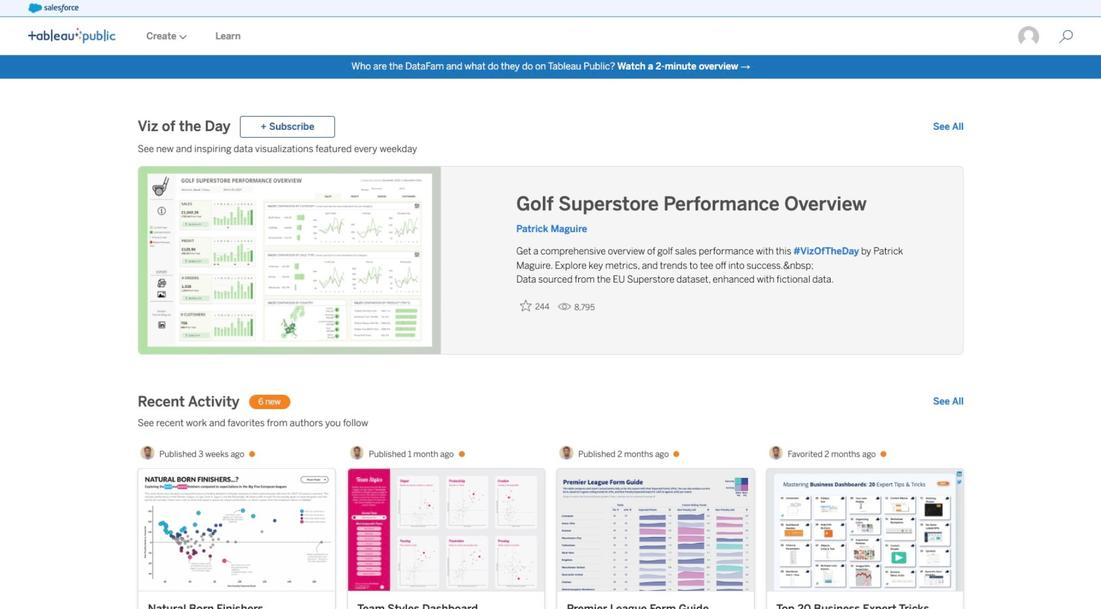 Task type: describe. For each thing, give the bounding box(es) containing it.
see new and inspiring data visualizations featured every weekday element
[[138, 142, 965, 157]]

3 workbook thumbnail image from the left
[[558, 469, 754, 591]]

see recent work and favorites from authors you follow element
[[138, 416, 965, 431]]

add favorite image
[[520, 300, 532, 312]]

create image
[[177, 35, 187, 39]]

2 workbook thumbnail image from the left
[[348, 469, 545, 591]]

4 workbook thumbnail image from the left
[[767, 469, 964, 591]]

salesforce logo image
[[28, 4, 79, 13]]

ben norland image for first workbook thumbnail from the left
[[141, 446, 155, 460]]

tableau public viz of the day image
[[138, 167, 442, 356]]

go to search image
[[1046, 30, 1088, 44]]

logo image
[[28, 28, 116, 43]]

Add Favorite button
[[517, 297, 553, 316]]



Task type: locate. For each thing, give the bounding box(es) containing it.
0 horizontal spatial ben norland image
[[141, 446, 155, 460]]

ben norland image
[[560, 446, 574, 460], [770, 446, 784, 460]]

recent activity heading
[[138, 393, 240, 412]]

2 ben norland image from the left
[[770, 446, 784, 460]]

ben norland image for 2nd workbook thumbnail from right
[[560, 446, 574, 460]]

1 horizontal spatial ben norland image
[[350, 446, 364, 460]]

see all viz of the day element
[[934, 120, 965, 134]]

0 horizontal spatial ben norland image
[[560, 446, 574, 460]]

gary.orlando image
[[1018, 25, 1041, 48]]

1 workbook thumbnail image from the left
[[138, 469, 335, 591]]

workbook thumbnail image
[[138, 469, 335, 591], [348, 469, 545, 591], [558, 469, 754, 591], [767, 469, 964, 591]]

ben norland image
[[141, 446, 155, 460], [350, 446, 364, 460]]

2 ben norland image from the left
[[350, 446, 364, 460]]

see all recent activity element
[[934, 395, 965, 409]]

viz of the day heading
[[138, 118, 231, 137]]

ben norland image for 1st workbook thumbnail from the right
[[770, 446, 784, 460]]

ben norland image for 2nd workbook thumbnail
[[350, 446, 364, 460]]

1 ben norland image from the left
[[560, 446, 574, 460]]

1 horizontal spatial ben norland image
[[770, 446, 784, 460]]

1 ben norland image from the left
[[141, 446, 155, 460]]



Task type: vqa. For each thing, say whether or not it's contained in the screenshot.
logo
yes



